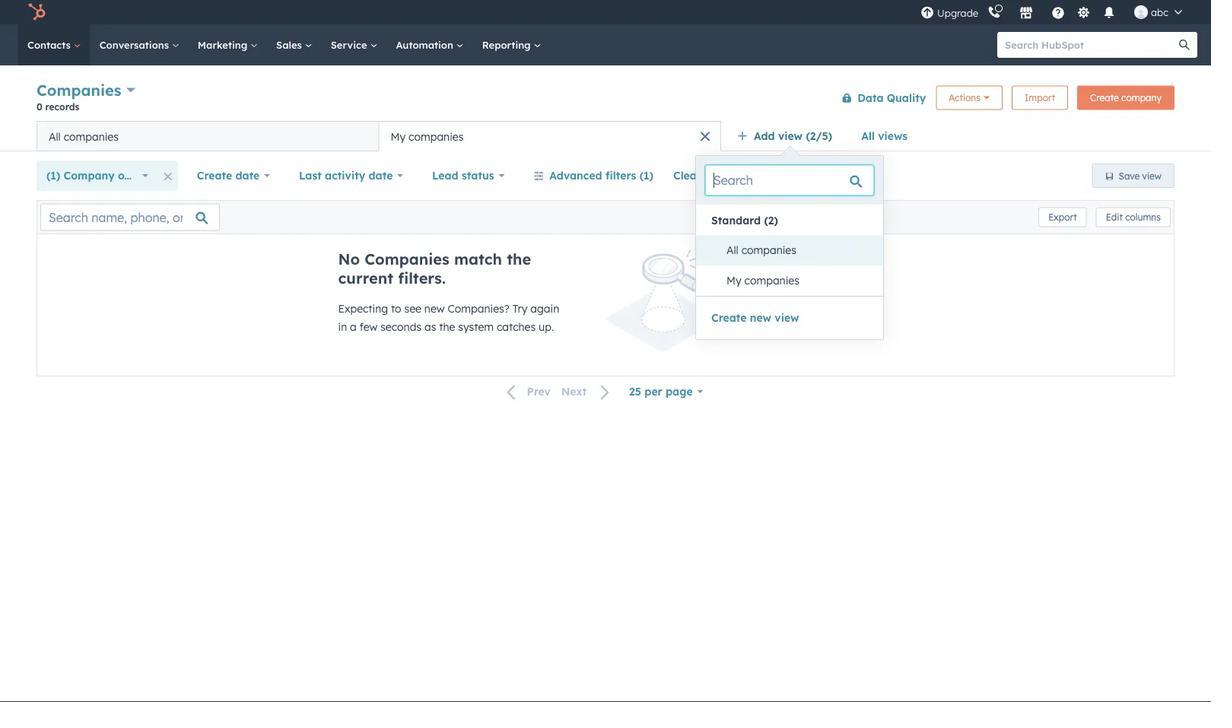 Task type: describe. For each thing, give the bounding box(es) containing it.
data quality
[[858, 91, 926, 104]]

(1) company owner
[[46, 169, 151, 182]]

quality
[[887, 91, 926, 104]]

Search name, phone, or domain search field
[[40, 204, 220, 231]]

create date button
[[187, 161, 280, 191]]

marketing link
[[189, 24, 267, 65]]

new inside button
[[750, 311, 772, 325]]

current
[[338, 269, 393, 288]]

actions button
[[936, 86, 1003, 110]]

last activity date button
[[289, 161, 413, 191]]

add view (2/5) button
[[727, 121, 852, 151]]

(2)
[[764, 214, 778, 227]]

1 vertical spatial all companies button
[[711, 235, 883, 266]]

filters.
[[398, 269, 446, 288]]

all companies for the leftmost all companies button
[[49, 130, 119, 143]]

reporting link
[[473, 24, 551, 65]]

advanced filters (1)
[[550, 169, 654, 182]]

2 vertical spatial view
[[775, 311, 799, 325]]

companies up lead
[[409, 130, 464, 143]]

contacts
[[27, 38, 74, 51]]

view for add
[[778, 129, 803, 143]]

page
[[666, 385, 693, 398]]

add
[[754, 129, 775, 143]]

seconds
[[381, 320, 422, 334]]

0 horizontal spatial all companies button
[[37, 121, 379, 151]]

clear
[[673, 169, 702, 182]]

menu containing abc
[[919, 0, 1193, 24]]

companies for the bottom my companies button
[[745, 274, 800, 287]]

filters
[[606, 169, 636, 182]]

save
[[1119, 170, 1140, 181]]

0 horizontal spatial my
[[391, 130, 406, 143]]

lead
[[432, 169, 459, 182]]

advanced filters (1) button
[[524, 161, 664, 191]]

standard (2)
[[711, 214, 778, 227]]

pagination navigation
[[498, 382, 619, 402]]

create for create date
[[197, 169, 232, 182]]

create for create company
[[1091, 92, 1119, 103]]

hubspot link
[[18, 3, 57, 21]]

all views link
[[852, 121, 918, 151]]

0 vertical spatial my companies button
[[379, 121, 721, 151]]

create new view button
[[711, 309, 799, 327]]

companies for bottom all companies button
[[742, 244, 797, 257]]

(2/5)
[[806, 129, 833, 143]]

(1) inside popup button
[[46, 169, 60, 182]]

automation link
[[387, 24, 473, 65]]

edit columns button
[[1096, 207, 1171, 227]]

25
[[629, 385, 641, 398]]

lead status
[[432, 169, 494, 182]]

upgrade
[[938, 7, 979, 19]]

to
[[391, 302, 401, 315]]

all down standard
[[727, 244, 739, 257]]

save view button
[[1092, 164, 1175, 188]]

companies button
[[37, 79, 135, 101]]

again
[[531, 302, 559, 315]]

as
[[425, 320, 436, 334]]

conversations link
[[90, 24, 189, 65]]

service link
[[322, 24, 387, 65]]

1 vertical spatial my
[[727, 274, 742, 287]]

sales
[[276, 38, 305, 51]]

owner
[[118, 169, 151, 182]]

contacts link
[[18, 24, 90, 65]]

0 records
[[37, 101, 79, 112]]

sales link
[[267, 24, 322, 65]]

advanced
[[550, 169, 602, 182]]

expecting
[[338, 302, 388, 315]]

abc
[[1151, 6, 1169, 18]]

standard (2) button
[[696, 208, 883, 233]]

all views
[[862, 129, 908, 143]]

company
[[1122, 92, 1162, 103]]

the inside no companies match the current filters.
[[507, 250, 531, 269]]

companies?
[[448, 302, 510, 315]]

marketplaces button
[[1011, 0, 1043, 24]]

save view
[[1119, 170, 1162, 181]]

abc button
[[1125, 0, 1192, 24]]

create company button
[[1078, 86, 1175, 110]]

0
[[37, 101, 42, 112]]

last
[[299, 169, 322, 182]]

columns
[[1126, 212, 1161, 223]]

edit
[[1106, 212, 1123, 223]]

create company
[[1091, 92, 1162, 103]]

catches
[[497, 320, 536, 334]]



Task type: vqa. For each thing, say whether or not it's contained in the screenshot.
All companies BUTTON
yes



Task type: locate. For each thing, give the bounding box(es) containing it.
hubspot image
[[27, 3, 46, 21]]

data
[[858, 91, 884, 104]]

conversations
[[99, 38, 172, 51]]

companies banner
[[37, 78, 1175, 121]]

no
[[338, 250, 360, 269]]

0 horizontal spatial the
[[439, 320, 455, 334]]

view inside dropdown button
[[778, 129, 803, 143]]

no companies match the current filters.
[[338, 250, 531, 288]]

up.
[[539, 320, 554, 334]]

(1) right filters
[[640, 169, 654, 182]]

help image
[[1052, 7, 1065, 21]]

(1) inside button
[[640, 169, 654, 182]]

1 horizontal spatial companies
[[365, 250, 450, 269]]

reporting
[[482, 38, 534, 51]]

records
[[45, 101, 79, 112]]

1 vertical spatial my companies
[[727, 274, 800, 287]]

1 horizontal spatial the
[[507, 250, 531, 269]]

the right match
[[507, 250, 531, 269]]

my up last activity date popup button on the left of the page
[[391, 130, 406, 143]]

0 vertical spatial companies
[[37, 81, 121, 100]]

all companies down records
[[49, 130, 119, 143]]

the right 'as' at left top
[[439, 320, 455, 334]]

1 vertical spatial my companies button
[[711, 266, 883, 296]]

activity
[[325, 169, 365, 182]]

1 vertical spatial view
[[1143, 170, 1162, 181]]

next
[[562, 385, 587, 398]]

prev button
[[498, 382, 556, 402]]

2 (1) from the left
[[640, 169, 654, 182]]

gary orlando image
[[1135, 5, 1148, 19]]

last activity date
[[299, 169, 393, 182]]

company
[[64, 169, 115, 182]]

menu
[[919, 0, 1193, 24]]

companies up the see
[[365, 250, 450, 269]]

new inside expecting to see new companies? try again in a few seconds as the system catches up.
[[425, 302, 445, 315]]

my companies button up create new view
[[711, 266, 883, 296]]

0 horizontal spatial companies
[[37, 81, 121, 100]]

few
[[360, 320, 378, 334]]

create new view
[[711, 311, 799, 325]]

1 horizontal spatial my companies
[[727, 274, 800, 287]]

0 horizontal spatial new
[[425, 302, 445, 315]]

my up create new view
[[727, 274, 742, 287]]

1 horizontal spatial my
[[727, 274, 742, 287]]

calling icon image
[[988, 6, 1001, 20]]

all down '0 records'
[[49, 130, 61, 143]]

edit columns
[[1106, 212, 1161, 223]]

all companies
[[49, 130, 119, 143], [727, 244, 797, 257]]

all companies button up "create date"
[[37, 121, 379, 151]]

views
[[878, 129, 908, 143]]

match
[[454, 250, 502, 269]]

0 horizontal spatial my companies
[[391, 130, 464, 143]]

0 vertical spatial create
[[1091, 92, 1119, 103]]

0 vertical spatial the
[[507, 250, 531, 269]]

see
[[404, 302, 422, 315]]

all left views
[[862, 129, 875, 143]]

1 vertical spatial the
[[439, 320, 455, 334]]

export
[[1049, 212, 1077, 223]]

25 per page button
[[619, 377, 713, 407]]

view
[[778, 129, 803, 143], [1143, 170, 1162, 181], [775, 311, 799, 325]]

companies inside no companies match the current filters.
[[365, 250, 450, 269]]

new
[[425, 302, 445, 315], [750, 311, 772, 325]]

all inside button
[[705, 169, 718, 182]]

all companies down (2)
[[727, 244, 797, 257]]

0 horizontal spatial all companies
[[49, 130, 119, 143]]

automation
[[396, 38, 456, 51]]

notifications button
[[1097, 0, 1122, 24]]

the
[[507, 250, 531, 269], [439, 320, 455, 334]]

the inside expecting to see new companies? try again in a few seconds as the system catches up.
[[439, 320, 455, 334]]

(1) left company
[[46, 169, 60, 182]]

search image
[[1179, 40, 1190, 50]]

companies inside popup button
[[37, 81, 121, 100]]

1 vertical spatial create
[[197, 169, 232, 182]]

date right activity
[[369, 169, 393, 182]]

0 vertical spatial view
[[778, 129, 803, 143]]

import button
[[1012, 86, 1068, 110]]

0 vertical spatial all companies button
[[37, 121, 379, 151]]

Search search field
[[705, 165, 874, 196]]

0 vertical spatial all companies
[[49, 130, 119, 143]]

lead status button
[[422, 161, 515, 191]]

companies for the leftmost all companies button
[[64, 130, 119, 143]]

1 horizontal spatial (1)
[[640, 169, 654, 182]]

date
[[236, 169, 260, 182], [369, 169, 393, 182]]

1 horizontal spatial all companies
[[727, 244, 797, 257]]

my
[[391, 130, 406, 143], [727, 274, 742, 287]]

date inside create date popup button
[[236, 169, 260, 182]]

date left 'last'
[[236, 169, 260, 182]]

create inside popup button
[[197, 169, 232, 182]]

next button
[[556, 382, 619, 402]]

upgrade image
[[921, 6, 935, 20]]

marketplaces image
[[1020, 7, 1033, 21]]

companies
[[64, 130, 119, 143], [409, 130, 464, 143], [742, 244, 797, 257], [745, 274, 800, 287]]

0 vertical spatial my companies
[[391, 130, 464, 143]]

companies up records
[[37, 81, 121, 100]]

my companies up lead
[[391, 130, 464, 143]]

companies up create new view
[[745, 274, 800, 287]]

settings image
[[1077, 6, 1091, 20]]

actions
[[949, 92, 981, 103]]

export button
[[1039, 207, 1087, 227]]

settings link
[[1075, 4, 1094, 20]]

view for save
[[1143, 170, 1162, 181]]

1 vertical spatial companies
[[365, 250, 450, 269]]

search button
[[1172, 32, 1198, 58]]

calling icon button
[[982, 2, 1008, 22]]

1 vertical spatial all companies
[[727, 244, 797, 257]]

all companies button down standard (2) "button"
[[711, 235, 883, 266]]

clear all
[[673, 169, 718, 182]]

system
[[458, 320, 494, 334]]

(1) company owner button
[[37, 161, 158, 191]]

import
[[1025, 92, 1056, 103]]

all right clear
[[705, 169, 718, 182]]

0 horizontal spatial date
[[236, 169, 260, 182]]

create for create new view
[[711, 311, 747, 325]]

status
[[462, 169, 494, 182]]

prev
[[527, 385, 551, 398]]

companies down (2)
[[742, 244, 797, 257]]

all companies for bottom all companies button
[[727, 244, 797, 257]]

companies
[[37, 81, 121, 100], [365, 250, 450, 269]]

companies up company
[[64, 130, 119, 143]]

all companies button
[[37, 121, 379, 151], [711, 235, 883, 266]]

1 horizontal spatial date
[[369, 169, 393, 182]]

my companies button
[[379, 121, 721, 151], [711, 266, 883, 296]]

marketing
[[198, 38, 250, 51]]

standard
[[711, 214, 761, 227]]

a
[[350, 320, 357, 334]]

2 date from the left
[[369, 169, 393, 182]]

1 (1) from the left
[[46, 169, 60, 182]]

try
[[513, 302, 528, 315]]

notifications image
[[1103, 7, 1116, 21]]

0 vertical spatial my
[[391, 130, 406, 143]]

clear all button
[[664, 161, 728, 191]]

1 horizontal spatial new
[[750, 311, 772, 325]]

create
[[1091, 92, 1119, 103], [197, 169, 232, 182], [711, 311, 747, 325]]

2 vertical spatial create
[[711, 311, 747, 325]]

25 per page
[[629, 385, 693, 398]]

my companies up create new view
[[727, 274, 800, 287]]

Search HubSpot search field
[[998, 32, 1184, 58]]

1 horizontal spatial create
[[711, 311, 747, 325]]

service
[[331, 38, 370, 51]]

0 horizontal spatial (1)
[[46, 169, 60, 182]]

create inside companies 'banner'
[[1091, 92, 1119, 103]]

help button
[[1046, 0, 1071, 24]]

2 horizontal spatial create
[[1091, 92, 1119, 103]]

1 date from the left
[[236, 169, 260, 182]]

data quality button
[[832, 83, 927, 113]]

expecting to see new companies? try again in a few seconds as the system catches up.
[[338, 302, 559, 334]]

my companies button up advanced
[[379, 121, 721, 151]]

0 horizontal spatial create
[[197, 169, 232, 182]]

add view (2/5)
[[754, 129, 833, 143]]

1 horizontal spatial all companies button
[[711, 235, 883, 266]]

per
[[645, 385, 663, 398]]

date inside last activity date popup button
[[369, 169, 393, 182]]



